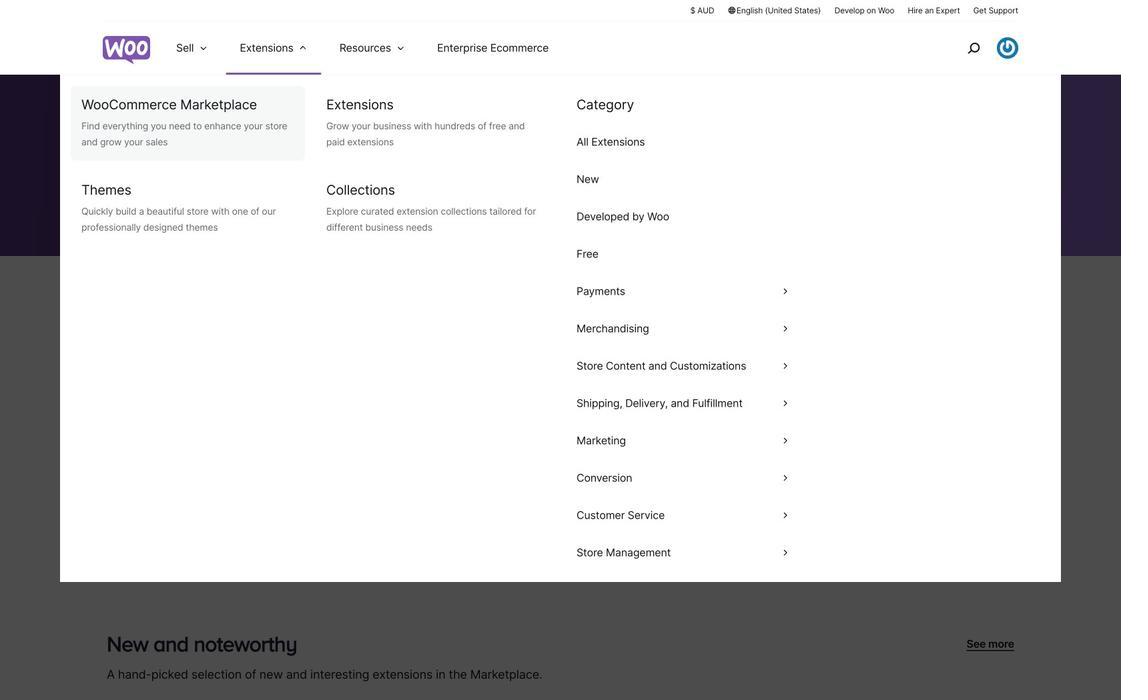 Task type: locate. For each thing, give the bounding box(es) containing it.
None search field
[[103, 184, 437, 235]]

search image
[[963, 37, 985, 59]]



Task type: describe. For each thing, give the bounding box(es) containing it.
open account menu image
[[997, 37, 1019, 59]]

service navigation menu element
[[939, 26, 1019, 70]]



Task type: vqa. For each thing, say whether or not it's contained in the screenshot.
Service navigation menu element
yes



